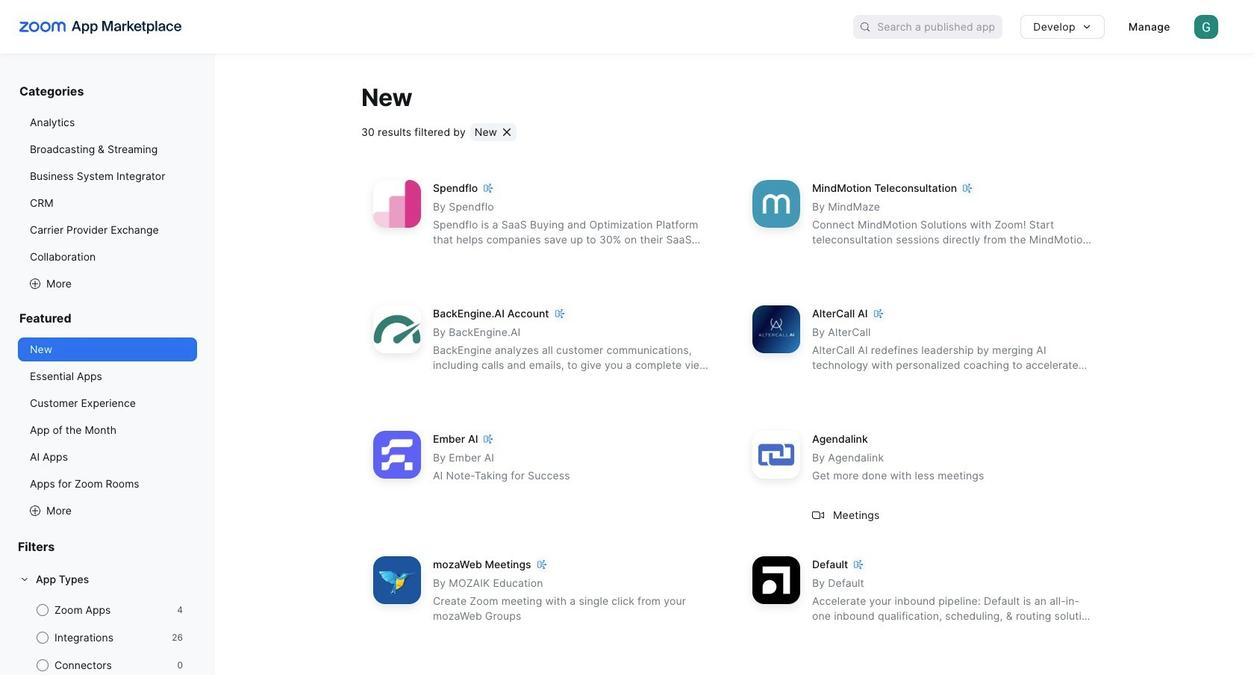 Task type: describe. For each thing, give the bounding box(es) containing it.
search a published app element
[[854, 15, 1003, 39]]

Search text field
[[878, 16, 1003, 38]]



Task type: locate. For each thing, give the bounding box(es) containing it.
banner
[[0, 0, 1255, 54]]



Task type: vqa. For each thing, say whether or not it's contained in the screenshot.
"Search A Published App" element
yes



